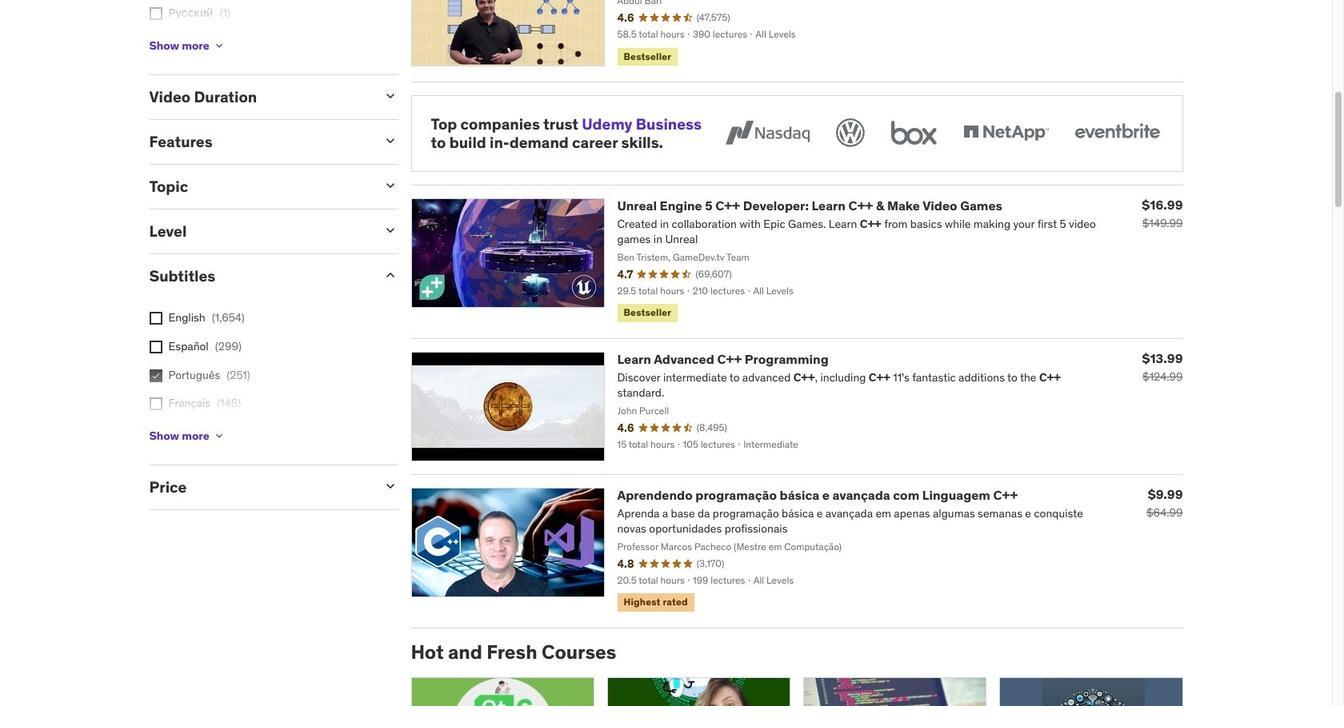 Task type: vqa. For each thing, say whether or not it's contained in the screenshot.
sixth small image from the bottom
yes



Task type: locate. For each thing, give the bounding box(es) containing it.
volkswagen image
[[832, 115, 868, 150]]

xsmall image
[[149, 312, 162, 325], [213, 430, 225, 443]]

1 vertical spatial small image
[[382, 479, 398, 495]]

2 small image from the top
[[382, 133, 398, 149]]

3 small image from the top
[[382, 222, 398, 238]]

0 vertical spatial xsmall image
[[149, 312, 162, 325]]

xsmall image
[[149, 7, 162, 20], [213, 39, 225, 52], [149, 341, 162, 354], [149, 369, 162, 382], [149, 398, 162, 411]]

small image
[[382, 88, 398, 104], [382, 133, 398, 149], [382, 222, 398, 238], [382, 267, 398, 283]]

1 horizontal spatial xsmall image
[[213, 430, 225, 443]]

1 small image from the top
[[382, 88, 398, 104]]

0 vertical spatial small image
[[382, 178, 398, 194]]

1 vertical spatial xsmall image
[[213, 430, 225, 443]]

small image
[[382, 178, 398, 194], [382, 479, 398, 495]]



Task type: describe. For each thing, give the bounding box(es) containing it.
eventbrite image
[[1071, 115, 1163, 150]]

2 small image from the top
[[382, 479, 398, 495]]

1 small image from the top
[[382, 178, 398, 194]]

4 small image from the top
[[382, 267, 398, 283]]

nasdaq image
[[721, 115, 813, 150]]

0 horizontal spatial xsmall image
[[149, 312, 162, 325]]

netapp image
[[960, 115, 1052, 150]]

box image
[[887, 115, 940, 150]]



